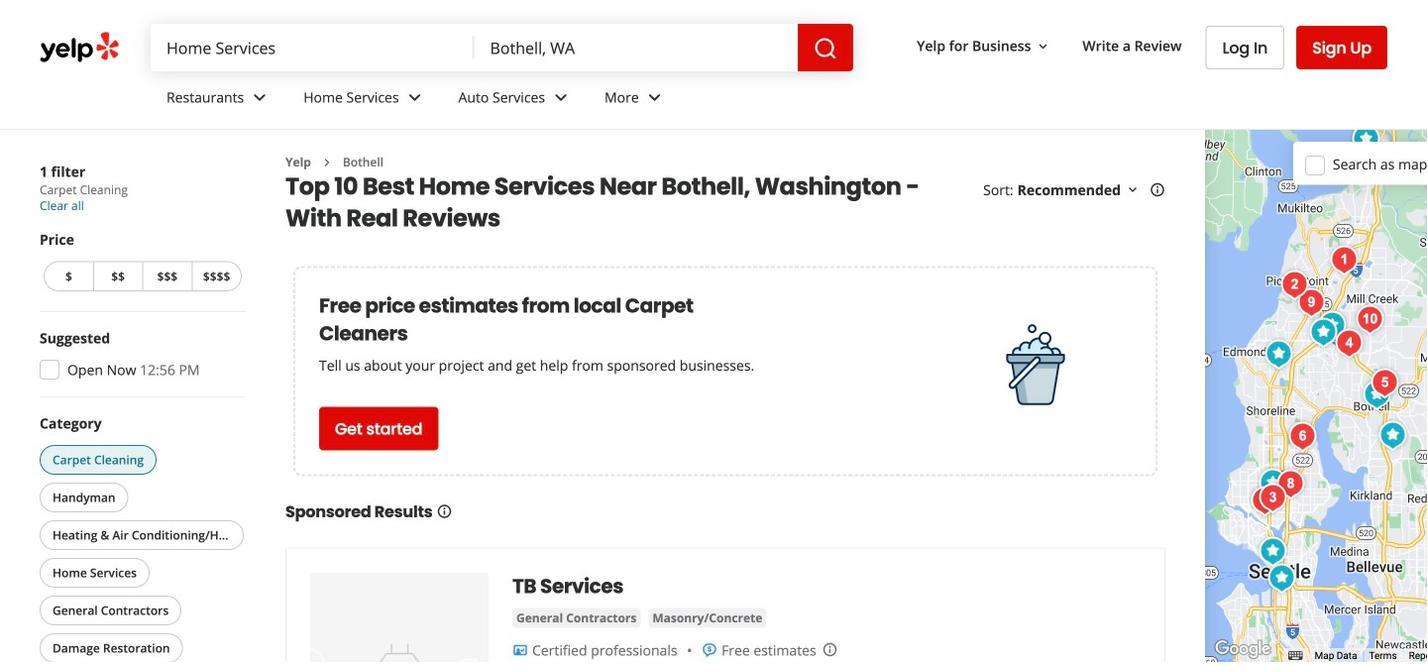 Task type: locate. For each thing, give the bounding box(es) containing it.
address, neighborhood, city, state or zip search field
[[474, 24, 798, 71]]

0 horizontal spatial 24 chevron down v2 image
[[248, 86, 272, 109]]

None search field
[[151, 24, 854, 71]]

saferoute home services image
[[1365, 363, 1405, 403]]

compton builders image
[[1262, 559, 1302, 598]]

3 24 chevron down v2 image from the left
[[643, 86, 667, 109]]

1 none field from the left
[[151, 24, 474, 71]]

24 chevron down v2 image
[[248, 86, 272, 109], [549, 86, 573, 109], [643, 86, 667, 109]]

north seattle carpet cleaning image
[[1253, 478, 1293, 518]]

16 chevron down v2 image
[[1035, 38, 1051, 54]]

16 free estimates v2 image
[[702, 642, 718, 658]]

grand residence image
[[1259, 335, 1299, 374]]

none field address, neighborhood, city, state or zip
[[474, 24, 798, 71]]

search image
[[814, 37, 838, 61]]

16 chevron right v2 image
[[319, 154, 335, 170]]

info icon image
[[822, 642, 838, 658], [822, 642, 838, 658]]

things to do, nail salons, plumbers search field
[[151, 24, 474, 71]]

1 horizontal spatial 24 chevron down v2 image
[[549, 86, 573, 109]]

1 horizontal spatial 16 info v2 image
[[1150, 182, 1166, 198]]

home care contractors image
[[1357, 375, 1397, 415]]

my housekeepers image
[[1283, 417, 1323, 456]]

0 horizontal spatial tb services image
[[310, 572, 489, 662]]

0 vertical spatial tb services image
[[1347, 119, 1386, 159]]

map region
[[1205, 130, 1427, 662]]

group
[[40, 229, 246, 295], [34, 328, 246, 386], [36, 413, 248, 662]]

j & m carpet renewal image
[[1245, 481, 1285, 521]]

1 24 chevron down v2 image from the left
[[248, 86, 272, 109]]

2 horizontal spatial 24 chevron down v2 image
[[643, 86, 667, 109]]

magazine quality kitchens image
[[1253, 463, 1293, 503]]

free price estimates from local carpet cleaners image
[[986, 315, 1085, 414]]

keyboard shortcuts image
[[1289, 651, 1303, 660]]

0 horizontal spatial 16 info v2 image
[[437, 503, 452, 519]]

2 none field from the left
[[474, 24, 798, 71]]

16 certified professionals v2 image
[[512, 642, 528, 658]]

None field
[[151, 24, 474, 71], [474, 24, 798, 71]]

1 vertical spatial tb services image
[[310, 572, 489, 662]]

0 vertical spatial 16 info v2 image
[[1150, 182, 1166, 198]]

16 info v2 image
[[1150, 182, 1166, 198], [437, 503, 452, 519]]

tb services image
[[1347, 119, 1386, 159], [310, 572, 489, 662]]

1 vertical spatial group
[[34, 328, 246, 386]]

none field things to do, nail salons, plumbers
[[151, 24, 474, 71]]

green plus carpet cleaning image
[[1292, 283, 1332, 323]]



Task type: vqa. For each thing, say whether or not it's contained in the screenshot.
about associated with About
no



Task type: describe. For each thing, give the bounding box(es) containing it.
lynnwood handyman & maintenance image
[[1330, 324, 1369, 363]]

google image
[[1210, 636, 1276, 662]]

2 vertical spatial group
[[36, 413, 248, 662]]

legacy painting image
[[1313, 306, 1352, 345]]

business categories element
[[151, 71, 1388, 129]]

anderson carpet, wood & tile cleaning image
[[1271, 464, 1311, 504]]

checkmate roofing and construction image
[[1253, 532, 1293, 571]]

1 horizontal spatial tb services image
[[1347, 119, 1386, 159]]

chinook services image
[[1325, 240, 1364, 280]]

24 chevron down v2 image
[[403, 86, 427, 109]]

dutch pro painting image
[[1304, 313, 1344, 352]]

good at cleaning image
[[1351, 300, 1390, 339]]

miguel's carpet cleaning image
[[1275, 265, 1315, 305]]

1 vertical spatial 16 info v2 image
[[437, 503, 452, 519]]

ank construction image
[[1405, 659, 1427, 662]]

aaa home  remodel image
[[1373, 416, 1413, 455]]

0 vertical spatial group
[[40, 229, 246, 295]]

2 24 chevron down v2 image from the left
[[549, 86, 573, 109]]



